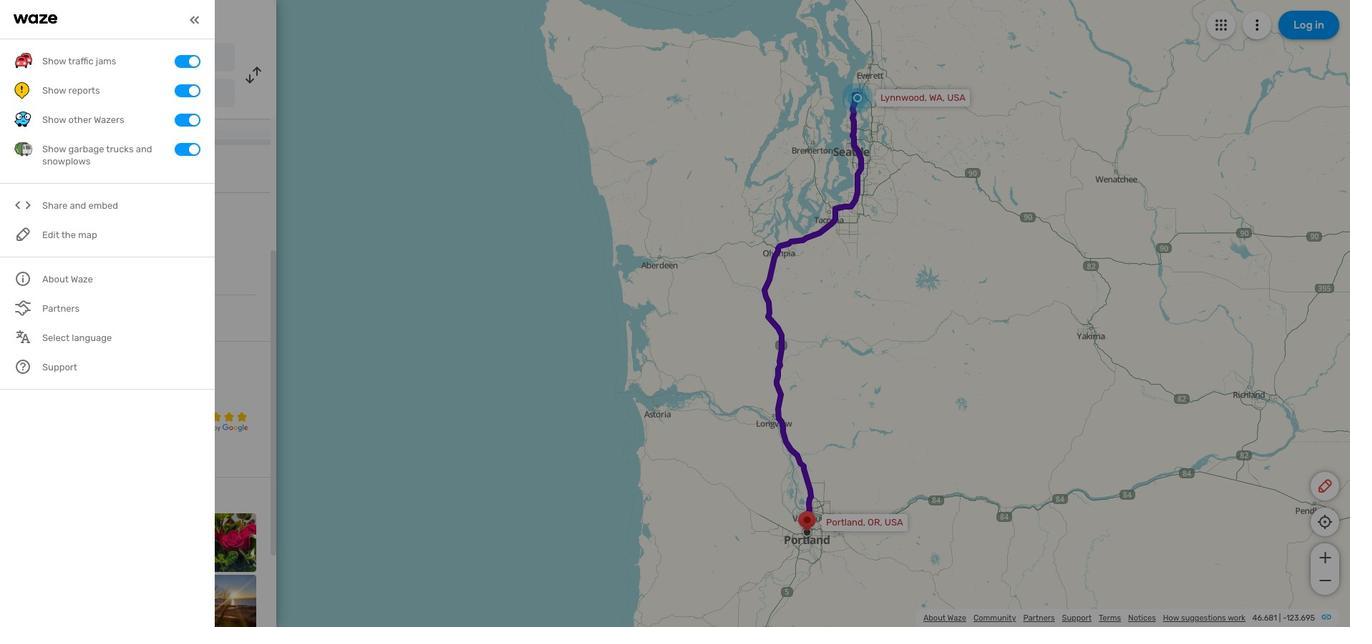 Task type: vqa. For each thing, say whether or not it's contained in the screenshot.
bottommost CA
no



Task type: describe. For each thing, give the bounding box(es) containing it.
pencil image
[[1317, 478, 1334, 495]]

or, for portland
[[97, 90, 111, 100]]

usa down share
[[34, 228, 54, 241]]

zoom out image
[[1316, 573, 1334, 590]]

community
[[974, 614, 1016, 624]]

partners link
[[1024, 614, 1055, 624]]

summary
[[50, 353, 94, 365]]

or, for portland,
[[868, 518, 883, 528]]

starting
[[14, 169, 51, 181]]

share and embed
[[42, 201, 118, 212]]

46.681
[[1253, 614, 1277, 624]]

usa right portland,
[[885, 518, 903, 528]]

portland, or, usa
[[826, 518, 903, 528]]

lynnwood, wa, usa
[[881, 92, 966, 103]]

waze
[[948, 614, 967, 624]]

1 horizontal spatial wa,
[[105, 54, 119, 64]]

0 vertical spatial lynnwood
[[52, 52, 100, 64]]

code image
[[14, 197, 32, 215]]

point
[[54, 169, 77, 181]]

support link
[[1062, 614, 1092, 624]]

about
[[924, 614, 946, 624]]

123.695
[[1287, 614, 1315, 624]]

share
[[42, 201, 68, 212]]

usa down driving directions
[[122, 54, 139, 64]]

portland or, usa
[[52, 88, 130, 100]]

directions
[[131, 11, 191, 27]]

5 4 3
[[14, 372, 21, 407]]

3
[[14, 395, 20, 407]]

image 4 of lynnwood, lynnwood image
[[198, 514, 256, 573]]

1 vertical spatial lynnwood
[[14, 209, 85, 226]]

0 vertical spatial lynnwood wa, usa
[[52, 52, 139, 64]]

about waze link
[[924, 614, 967, 624]]

starting point button
[[14, 169, 77, 193]]



Task type: locate. For each thing, give the bounding box(es) containing it.
how suggestions work link
[[1163, 614, 1246, 624]]

suggestions
[[1181, 614, 1226, 624]]

starting point
[[14, 169, 77, 181]]

or, inside portland or, usa
[[97, 90, 111, 100]]

partners
[[1024, 614, 1055, 624]]

usa right 'lynnwood,' in the top of the page
[[947, 92, 966, 103]]

0 horizontal spatial wa,
[[14, 228, 31, 241]]

about waze community partners support terms notices how suggestions work 46.681 | -123.695
[[924, 614, 1315, 624]]

190.1
[[40, 109, 61, 119]]

1 vertical spatial or,
[[868, 518, 883, 528]]

1 vertical spatial wa,
[[929, 92, 945, 103]]

lynnwood wa, usa up portland or, usa
[[52, 52, 139, 64]]

image 8 of lynnwood, lynnwood image
[[198, 575, 256, 628]]

lynnwood up portland
[[52, 52, 100, 64]]

5 for 5 4 3
[[14, 372, 20, 384]]

driving
[[86, 11, 128, 27]]

|
[[1279, 614, 1281, 624]]

lynnwood down starting point button
[[14, 209, 85, 226]]

zoom in image
[[1316, 550, 1334, 567]]

lynnwood
[[52, 52, 100, 64], [14, 209, 85, 226]]

2 vertical spatial wa,
[[14, 228, 31, 241]]

lynnwood,
[[881, 92, 927, 103]]

5 inside the 5 4 3
[[14, 372, 20, 384]]

190.1 miles
[[40, 109, 90, 119]]

wa, right 'lynnwood,' in the top of the page
[[929, 92, 945, 103]]

miles
[[64, 109, 90, 119]]

5
[[184, 365, 209, 412], [14, 372, 20, 384]]

wa, down code icon
[[14, 228, 31, 241]]

0 vertical spatial or,
[[97, 90, 111, 100]]

www.ci.lynnwood.wa.us link
[[43, 312, 154, 324]]

community link
[[974, 614, 1016, 624]]

current location image
[[14, 49, 32, 66]]

or, right portland
[[97, 90, 111, 100]]

link image
[[1321, 612, 1332, 624]]

usa inside portland or, usa
[[113, 90, 130, 100]]

5 for 5
[[184, 365, 209, 412]]

wa,
[[105, 54, 119, 64], [929, 92, 945, 103], [14, 228, 31, 241]]

computer image
[[14, 310, 32, 327]]

or, right portland,
[[868, 518, 883, 528]]

wa, down driving
[[105, 54, 119, 64]]

4
[[14, 383, 21, 395]]

support
[[1062, 614, 1092, 624]]

0 horizontal spatial or,
[[97, 90, 111, 100]]

terms link
[[1099, 614, 1121, 624]]

share and embed link
[[14, 191, 200, 221]]

lynnwood wa, usa
[[52, 52, 139, 64], [14, 209, 85, 241]]

1 vertical spatial lynnwood wa, usa
[[14, 209, 85, 241]]

www.ci.lynnwood.wa.us
[[43, 312, 154, 324]]

and
[[70, 201, 86, 212]]

2 horizontal spatial wa,
[[929, 92, 945, 103]]

lynnwood wa, usa down starting point button
[[14, 209, 85, 241]]

notices link
[[1128, 614, 1156, 624]]

usa
[[122, 54, 139, 64], [113, 90, 130, 100], [947, 92, 966, 103], [34, 228, 54, 241], [885, 518, 903, 528]]

notices
[[1128, 614, 1156, 624]]

usa right portland
[[113, 90, 130, 100]]

0 vertical spatial wa,
[[105, 54, 119, 64]]

driving directions
[[86, 11, 191, 27]]

1 horizontal spatial 5
[[184, 365, 209, 412]]

0 horizontal spatial 5
[[14, 372, 20, 384]]

work
[[1228, 614, 1246, 624]]

location image
[[14, 84, 32, 102]]

review
[[14, 353, 48, 365]]

review summary
[[14, 353, 94, 365]]

-
[[1283, 614, 1287, 624]]

how
[[1163, 614, 1180, 624]]

or,
[[97, 90, 111, 100], [868, 518, 883, 528]]

1 horizontal spatial or,
[[868, 518, 883, 528]]

embed
[[88, 201, 118, 212]]

terms
[[1099, 614, 1121, 624]]

portland,
[[826, 518, 866, 528]]

portland
[[52, 88, 92, 100]]



